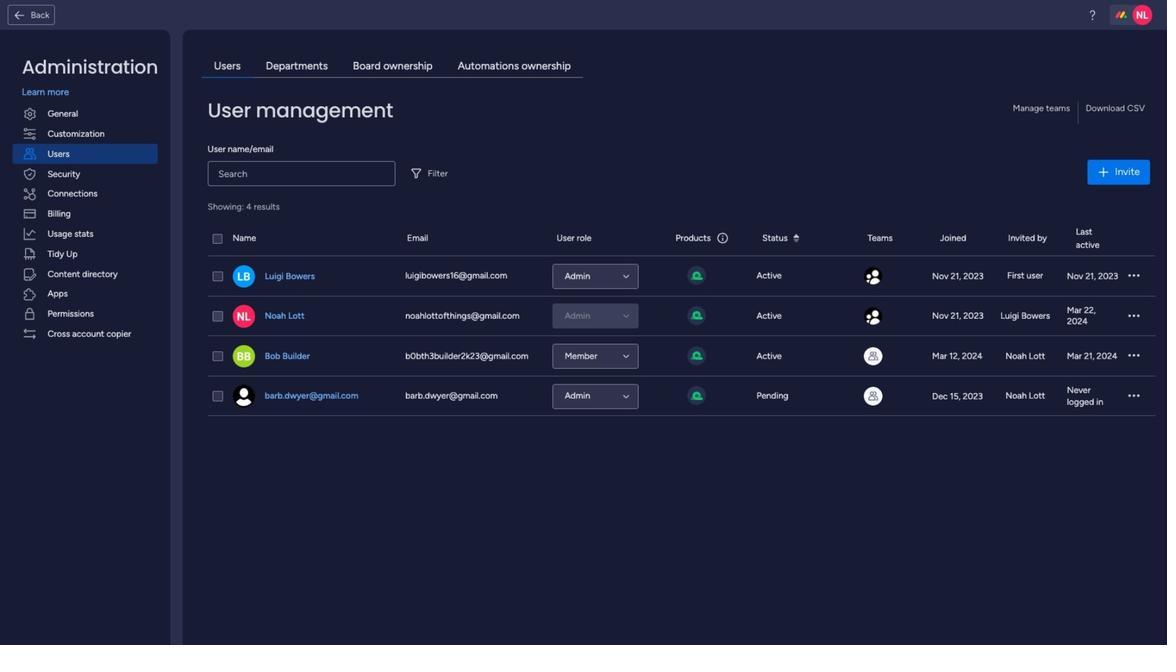 Task type: locate. For each thing, give the bounding box(es) containing it.
3 add or edit team image from the top
[[864, 348, 883, 366]]

noah lott image
[[1133, 5, 1153, 25], [233, 306, 255, 328]]

4 add or edit team image from the top
[[864, 388, 883, 406]]

Search text field
[[208, 161, 395, 186]]

grid
[[208, 222, 1155, 633]]

add or edit team image
[[864, 267, 883, 286], [864, 308, 883, 326], [864, 348, 883, 366], [864, 388, 883, 406]]

add or edit team image for third row
[[864, 308, 883, 326]]

1 vertical spatial noah lott image
[[233, 306, 255, 328]]

1 v2 ellipsis image from the top
[[1128, 271, 1140, 283]]

0 vertical spatial v2 ellipsis image
[[1128, 271, 1140, 283]]

noah lott image right 'help' image
[[1133, 5, 1153, 25]]

back to workspace image
[[13, 9, 26, 21]]

luigi bowers image
[[233, 266, 255, 288]]

v2 ellipsis image
[[1128, 271, 1140, 283], [1128, 311, 1140, 323], [1128, 391, 1140, 403]]

add or edit team image for fifth row from the top
[[864, 388, 883, 406]]

row group
[[208, 257, 1155, 417]]

row
[[208, 222, 1155, 257], [208, 257, 1155, 297], [208, 297, 1155, 337], [208, 337, 1155, 377], [208, 377, 1155, 417]]

2 row from the top
[[208, 257, 1155, 297]]

3 v2 ellipsis image from the top
[[1128, 391, 1140, 403]]

1 vertical spatial v2 ellipsis image
[[1128, 311, 1140, 323]]

1 horizontal spatial noah lott image
[[1133, 5, 1153, 25]]

1 add or edit team image from the top
[[864, 267, 883, 286]]

0 horizontal spatial noah lott image
[[233, 306, 255, 328]]

add or edit team image for 4th row from the top
[[864, 348, 883, 366]]

2 add or edit team image from the top
[[864, 308, 883, 326]]

2 v2 ellipsis image from the top
[[1128, 311, 1140, 323]]

3 row from the top
[[208, 297, 1155, 337]]

2 vertical spatial v2 ellipsis image
[[1128, 391, 1140, 403]]

noah lott image down "luigi bowers" 'icon'
[[233, 306, 255, 328]]



Task type: vqa. For each thing, say whether or not it's contained in the screenshot.
See plans image on the left top
no



Task type: describe. For each thing, give the bounding box(es) containing it.
add or edit team image for second row from the top
[[864, 267, 883, 286]]

4 row from the top
[[208, 337, 1155, 377]]

v2 ellipsis image for second row from the top
[[1128, 271, 1140, 283]]

1 row from the top
[[208, 222, 1155, 257]]

v2 ellipsis image
[[1128, 351, 1140, 363]]

bob builder image
[[233, 346, 255, 368]]

5 row from the top
[[208, 377, 1155, 417]]

barb.dwyer@gmail.com image
[[233, 386, 255, 408]]

v2 ellipsis image for fifth row from the top
[[1128, 391, 1140, 403]]

v2 ellipsis image for third row
[[1128, 311, 1140, 323]]

0 vertical spatial noah lott image
[[1133, 5, 1153, 25]]

help image
[[1086, 9, 1099, 21]]



